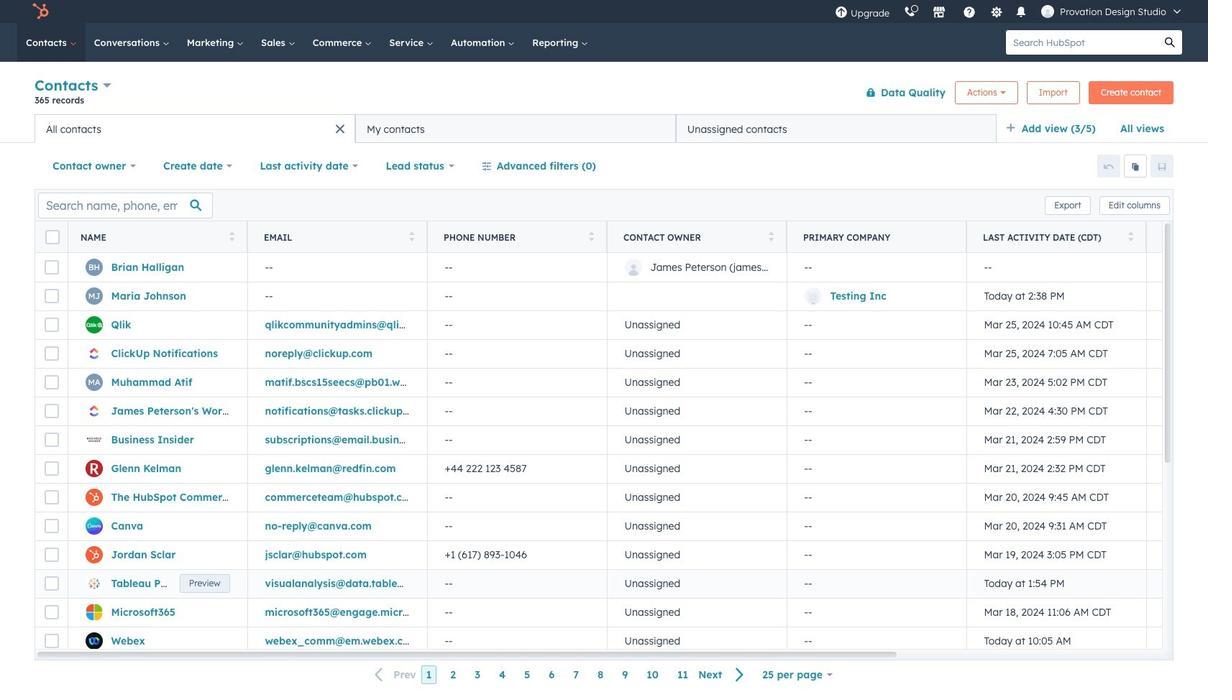 Task type: describe. For each thing, give the bounding box(es) containing it.
4 press to sort. element from the left
[[769, 231, 774, 243]]

pagination navigation
[[366, 666, 753, 685]]

Search name, phone, email addresses, or company search field
[[38, 192, 213, 218]]

1 press to sort. image from the left
[[229, 231, 234, 241]]

1 press to sort. element from the left
[[229, 231, 234, 243]]

Search HubSpot search field
[[1006, 30, 1158, 55]]

3 press to sort. element from the left
[[589, 231, 594, 243]]

3 press to sort. image from the left
[[1128, 231, 1134, 241]]



Task type: locate. For each thing, give the bounding box(es) containing it.
1 horizontal spatial press to sort. image
[[589, 231, 594, 241]]

press to sort. element
[[229, 231, 234, 243], [409, 231, 414, 243], [589, 231, 594, 243], [769, 231, 774, 243], [1128, 231, 1134, 243]]

0 horizontal spatial press to sort. image
[[409, 231, 414, 241]]

5 press to sort. element from the left
[[1128, 231, 1134, 243]]

2 press to sort. element from the left
[[409, 231, 414, 243]]

menu
[[828, 0, 1191, 23]]

column header
[[787, 222, 967, 253]]

marketplaces image
[[933, 6, 946, 19]]

press to sort. image
[[229, 231, 234, 241], [769, 231, 774, 241]]

press to sort. image
[[409, 231, 414, 241], [589, 231, 594, 241], [1128, 231, 1134, 241]]

1 press to sort. image from the left
[[409, 231, 414, 241]]

1 horizontal spatial press to sort. image
[[769, 231, 774, 241]]

james peterson image
[[1042, 5, 1055, 18]]

2 horizontal spatial press to sort. image
[[1128, 231, 1134, 241]]

0 horizontal spatial press to sort. image
[[229, 231, 234, 241]]

banner
[[35, 74, 1174, 114]]

2 press to sort. image from the left
[[589, 231, 594, 241]]

2 press to sort. image from the left
[[769, 231, 774, 241]]



Task type: vqa. For each thing, say whether or not it's contained in the screenshot.
search hubspot search box
yes



